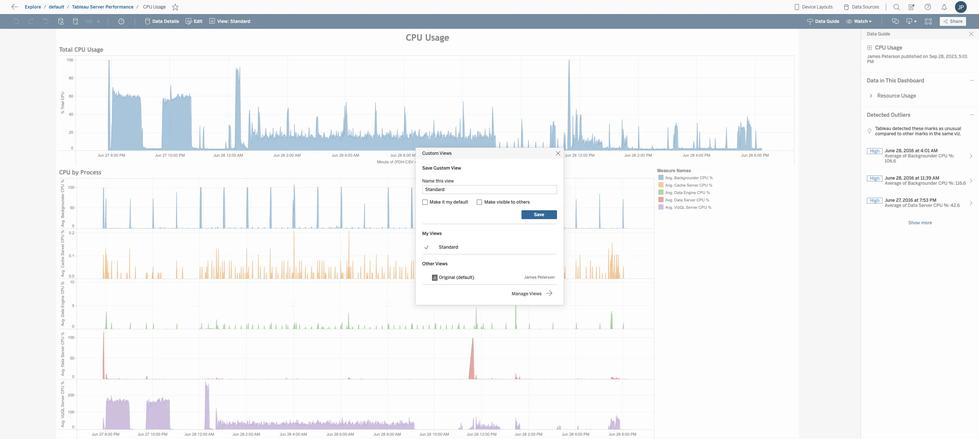 Task type: describe. For each thing, give the bounding box(es) containing it.
tableau server performance link
[[72, 4, 134, 10]]

2 / from the left
[[67, 4, 69, 10]]

skip
[[19, 5, 32, 13]]

default
[[49, 4, 64, 10]]

3 / from the left
[[136, 4, 139, 10]]

cpu usage
[[143, 4, 166, 10]]

cpu usage element
[[141, 4, 168, 10]]

tableau
[[72, 4, 89, 10]]

to
[[33, 5, 39, 13]]



Task type: locate. For each thing, give the bounding box(es) containing it.
1 horizontal spatial /
[[67, 4, 69, 10]]

usage
[[153, 4, 166, 10]]

/ right default link
[[67, 4, 69, 10]]

/
[[44, 4, 46, 10], [67, 4, 69, 10], [136, 4, 139, 10]]

/ right to
[[44, 4, 46, 10]]

default link
[[48, 4, 65, 10]]

skip to content link
[[18, 4, 75, 14]]

explore / default / tableau server performance /
[[25, 4, 139, 10]]

/ left cpu
[[136, 4, 139, 10]]

performance
[[106, 4, 134, 10]]

2 horizontal spatial /
[[136, 4, 139, 10]]

1 / from the left
[[44, 4, 46, 10]]

cpu
[[143, 4, 152, 10]]

explore
[[25, 4, 41, 10]]

explore link
[[24, 4, 42, 10]]

content
[[41, 5, 64, 13]]

server
[[90, 4, 104, 10]]

skip to content
[[19, 5, 64, 13]]

0 horizontal spatial /
[[44, 4, 46, 10]]



Task type: vqa. For each thing, say whether or not it's contained in the screenshot.
by text only_f5he34f image within the 'Favorites' link
no



